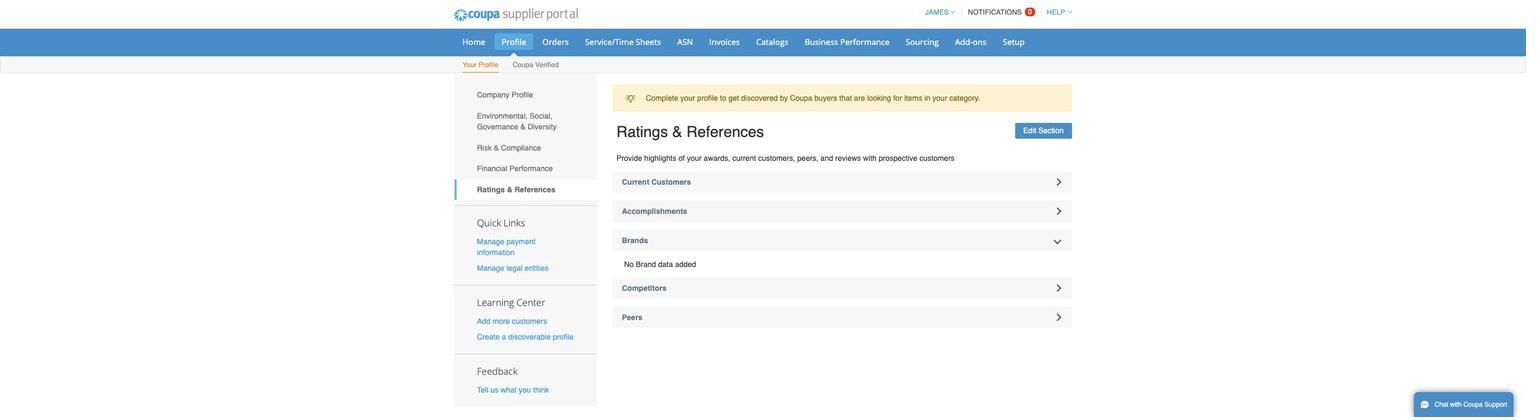 Task type: describe. For each thing, give the bounding box(es) containing it.
invoices link
[[703, 34, 747, 50]]

your right "in"
[[933, 94, 948, 103]]

payment
[[507, 237, 536, 246]]

brands button
[[613, 230, 1072, 251]]

competitors button
[[613, 277, 1072, 299]]

manage legal entities
[[477, 264, 549, 273]]

coupa inside button
[[1464, 401, 1483, 409]]

asn
[[678, 36, 693, 47]]

your profile link
[[462, 59, 499, 73]]

compliance
[[501, 143, 541, 152]]

data
[[658, 260, 673, 269]]

accomplishments
[[622, 207, 688, 216]]

financial performance link
[[454, 158, 597, 179]]

coupa verified
[[513, 61, 559, 69]]

add-ons
[[955, 36, 987, 47]]

reviews
[[836, 154, 861, 163]]

profile for company profile
[[512, 91, 533, 99]]

think
[[533, 386, 549, 395]]

quick
[[477, 216, 501, 229]]

risk
[[477, 143, 492, 152]]

profile link
[[495, 34, 533, 50]]

sheets
[[636, 36, 661, 47]]

complete your profile to get discovered by coupa buyers that are looking for items in your category.
[[646, 94, 980, 103]]

edit section
[[1024, 126, 1064, 135]]

no brand data added
[[624, 260, 696, 269]]

risk & compliance link
[[454, 137, 597, 158]]

ratings inside ratings & references link
[[477, 185, 505, 194]]

support
[[1485, 401, 1508, 409]]

environmental, social, governance & diversity link
[[454, 105, 597, 137]]

tell us what you think button
[[477, 385, 549, 396]]

environmental, social, governance & diversity
[[477, 112, 557, 131]]

business
[[805, 36, 839, 47]]

setup link
[[996, 34, 1032, 50]]

edit section link
[[1015, 123, 1072, 139]]

1 horizontal spatial references
[[687, 123, 764, 141]]

orders
[[543, 36, 569, 47]]

more
[[493, 317, 510, 326]]

a
[[502, 333, 506, 342]]

setup
[[1003, 36, 1025, 47]]

manage for manage payment information
[[477, 237, 505, 246]]

sourcing
[[906, 36, 939, 47]]

your right of
[[687, 154, 702, 163]]

1 vertical spatial profile
[[553, 333, 574, 342]]

your
[[463, 61, 477, 69]]

add more customers link
[[477, 317, 547, 326]]

ratings & references link
[[454, 179, 597, 200]]

0 vertical spatial profile
[[502, 36, 526, 47]]

get
[[729, 94, 739, 103]]

legal
[[507, 264, 523, 273]]

manage for manage legal entities
[[477, 264, 505, 273]]

buyers
[[815, 94, 838, 103]]

coupa verified link
[[512, 59, 560, 73]]

environmental,
[[477, 112, 528, 120]]

current customers button
[[613, 171, 1072, 193]]

create
[[477, 333, 500, 342]]

your profile
[[463, 61, 499, 69]]

business performance link
[[798, 34, 897, 50]]

coupa inside alert
[[790, 94, 813, 103]]

catalogs
[[756, 36, 789, 47]]

service/time
[[585, 36, 634, 47]]

james link
[[921, 8, 956, 16]]

section
[[1039, 126, 1064, 135]]

add more customers
[[477, 317, 547, 326]]

verified
[[535, 61, 559, 69]]

peers button
[[613, 307, 1072, 328]]

customers,
[[758, 154, 796, 163]]

chat with coupa support
[[1435, 401, 1508, 409]]

home
[[463, 36, 486, 47]]

1 horizontal spatial ratings & references
[[617, 123, 764, 141]]

looking
[[868, 94, 892, 103]]

1 horizontal spatial customers
[[920, 154, 955, 163]]

us
[[491, 386, 499, 395]]

of
[[679, 154, 685, 163]]

manage payment information
[[477, 237, 536, 257]]

awards,
[[704, 154, 731, 163]]

james
[[926, 8, 949, 16]]

company
[[477, 91, 510, 99]]

sourcing link
[[899, 34, 946, 50]]

help link
[[1042, 8, 1072, 16]]

references inside ratings & references link
[[515, 185, 556, 194]]

that
[[840, 94, 852, 103]]

what
[[501, 386, 517, 395]]

company profile link
[[454, 85, 597, 105]]

navigation containing notifications 0
[[921, 2, 1072, 23]]

performance for business performance
[[841, 36, 890, 47]]

information
[[477, 248, 515, 257]]

orders link
[[536, 34, 576, 50]]

add-
[[955, 36, 973, 47]]

in
[[925, 94, 931, 103]]

& up of
[[672, 123, 683, 141]]

are
[[854, 94, 865, 103]]

ons
[[973, 36, 987, 47]]



Task type: vqa. For each thing, say whether or not it's contained in the screenshot.
A free initial consultation with a qualified financial adviser View
no



Task type: locate. For each thing, give the bounding box(es) containing it.
competitors heading
[[613, 277, 1072, 299]]

2 vertical spatial profile
[[512, 91, 533, 99]]

to
[[720, 94, 727, 103]]

added
[[675, 260, 696, 269]]

business performance
[[805, 36, 890, 47]]

learning center
[[477, 296, 545, 309]]

items
[[905, 94, 923, 103]]

1 horizontal spatial performance
[[841, 36, 890, 47]]

manage down information
[[477, 264, 505, 273]]

profile down coupa supplier portal image
[[502, 36, 526, 47]]

company profile
[[477, 91, 533, 99]]

ratings up provide at top left
[[617, 123, 668, 141]]

1 vertical spatial coupa
[[790, 94, 813, 103]]

financial performance
[[477, 164, 553, 173]]

1 vertical spatial with
[[1451, 401, 1462, 409]]

service/time sheets link
[[578, 34, 668, 50]]

and
[[821, 154, 834, 163]]

manage up information
[[477, 237, 505, 246]]

& down the financial performance at the top
[[507, 185, 513, 194]]

1 vertical spatial customers
[[512, 317, 547, 326]]

you
[[519, 386, 531, 395]]

add-ons link
[[948, 34, 994, 50]]

notifications 0
[[968, 8, 1032, 16]]

social,
[[530, 112, 553, 120]]

manage inside manage payment information
[[477, 237, 505, 246]]

coupa supplier portal image
[[446, 2, 586, 29]]

manage
[[477, 237, 505, 246], [477, 264, 505, 273]]

with right chat
[[1451, 401, 1462, 409]]

prospective
[[879, 154, 918, 163]]

1 manage from the top
[[477, 237, 505, 246]]

2 horizontal spatial coupa
[[1464, 401, 1483, 409]]

help
[[1047, 8, 1066, 16]]

highlights
[[645, 154, 677, 163]]

0 horizontal spatial performance
[[510, 164, 553, 173]]

category.
[[950, 94, 980, 103]]

with inside button
[[1451, 401, 1462, 409]]

&
[[521, 122, 526, 131], [672, 123, 683, 141], [494, 143, 499, 152], [507, 185, 513, 194]]

0 horizontal spatial ratings & references
[[477, 185, 556, 194]]

current customers heading
[[613, 171, 1072, 193]]

chat with coupa support button
[[1414, 392, 1514, 417]]

feedback
[[477, 365, 518, 378]]

1 horizontal spatial ratings
[[617, 123, 668, 141]]

catalogs link
[[749, 34, 796, 50]]

discovered
[[741, 94, 778, 103]]

1 vertical spatial references
[[515, 185, 556, 194]]

customers up discoverable
[[512, 317, 547, 326]]

edit
[[1024, 126, 1037, 135]]

your right complete
[[681, 94, 695, 103]]

profile
[[502, 36, 526, 47], [479, 61, 499, 69], [512, 91, 533, 99]]

brands heading
[[613, 230, 1072, 251]]

performance up ratings & references link on the top left
[[510, 164, 553, 173]]

0 vertical spatial ratings
[[617, 123, 668, 141]]

ratings
[[617, 123, 668, 141], [477, 185, 505, 194]]

1 vertical spatial manage
[[477, 264, 505, 273]]

0 vertical spatial coupa
[[513, 61, 534, 69]]

1 horizontal spatial with
[[1451, 401, 1462, 409]]

2 vertical spatial coupa
[[1464, 401, 1483, 409]]

current customers
[[622, 178, 691, 186]]

references
[[687, 123, 764, 141], [515, 185, 556, 194]]

& right risk
[[494, 143, 499, 152]]

complete
[[646, 94, 679, 103]]

by
[[780, 94, 788, 103]]

1 vertical spatial ratings & references
[[477, 185, 556, 194]]

coupa
[[513, 61, 534, 69], [790, 94, 813, 103], [1464, 401, 1483, 409]]

peers
[[622, 313, 643, 322]]

performance
[[841, 36, 890, 47], [510, 164, 553, 173]]

learning
[[477, 296, 514, 309]]

0 vertical spatial references
[[687, 123, 764, 141]]

0 horizontal spatial customers
[[512, 317, 547, 326]]

profile left to
[[698, 94, 718, 103]]

manage legal entities link
[[477, 264, 549, 273]]

1 vertical spatial ratings
[[477, 185, 505, 194]]

references up awards,
[[687, 123, 764, 141]]

profile up the environmental, social, governance & diversity link
[[512, 91, 533, 99]]

profile right your
[[479, 61, 499, 69]]

0 horizontal spatial references
[[515, 185, 556, 194]]

invoices
[[710, 36, 740, 47]]

ratings & references up of
[[617, 123, 764, 141]]

0 vertical spatial manage
[[477, 237, 505, 246]]

profile right discoverable
[[553, 333, 574, 342]]

0 vertical spatial customers
[[920, 154, 955, 163]]

performance right business
[[841, 36, 890, 47]]

governance
[[477, 122, 519, 131]]

peers heading
[[613, 307, 1072, 328]]

1 vertical spatial performance
[[510, 164, 553, 173]]

ratings & references down the financial performance at the top
[[477, 185, 556, 194]]

& left diversity
[[521, 122, 526, 131]]

provide
[[617, 154, 642, 163]]

1 horizontal spatial coupa
[[790, 94, 813, 103]]

0 horizontal spatial ratings
[[477, 185, 505, 194]]

create a discoverable profile
[[477, 333, 574, 342]]

accomplishments button
[[613, 201, 1072, 222]]

profile
[[698, 94, 718, 103], [553, 333, 574, 342]]

current
[[733, 154, 756, 163]]

navigation
[[921, 2, 1072, 23]]

ratings down financial
[[477, 185, 505, 194]]

competitors
[[622, 284, 667, 293]]

0 vertical spatial performance
[[841, 36, 890, 47]]

add
[[477, 317, 491, 326]]

1 horizontal spatial profile
[[698, 94, 718, 103]]

complete your profile to get discovered by coupa buyers that are looking for items in your category. alert
[[613, 85, 1072, 112]]

for
[[894, 94, 903, 103]]

entities
[[525, 264, 549, 273]]

references down financial performance link
[[515, 185, 556, 194]]

provide highlights of your awards, current customers, peers, and reviews with prospective customers
[[617, 154, 955, 163]]

customers right prospective
[[920, 154, 955, 163]]

asn link
[[671, 34, 700, 50]]

chat
[[1435, 401, 1449, 409]]

& inside environmental, social, governance & diversity
[[521, 122, 526, 131]]

tell
[[477, 386, 489, 395]]

0 vertical spatial ratings & references
[[617, 123, 764, 141]]

coupa left support
[[1464, 401, 1483, 409]]

links
[[504, 216, 525, 229]]

1 vertical spatial profile
[[479, 61, 499, 69]]

0 horizontal spatial profile
[[553, 333, 574, 342]]

customers
[[652, 178, 691, 186]]

no
[[624, 260, 634, 269]]

0 horizontal spatial coupa
[[513, 61, 534, 69]]

brand
[[636, 260, 656, 269]]

0 vertical spatial with
[[863, 154, 877, 163]]

risk & compliance
[[477, 143, 541, 152]]

2 manage from the top
[[477, 264, 505, 273]]

accomplishments heading
[[613, 201, 1072, 222]]

profile for your profile
[[479, 61, 499, 69]]

0
[[1028, 8, 1032, 16]]

home link
[[456, 34, 493, 50]]

coupa right 'by'
[[790, 94, 813, 103]]

0 vertical spatial profile
[[698, 94, 718, 103]]

coupa left the verified in the left top of the page
[[513, 61, 534, 69]]

with right reviews
[[863, 154, 877, 163]]

0 horizontal spatial with
[[863, 154, 877, 163]]

peers,
[[798, 154, 819, 163]]

create a discoverable profile link
[[477, 333, 574, 342]]

profile inside alert
[[698, 94, 718, 103]]

financial
[[477, 164, 508, 173]]

performance for financial performance
[[510, 164, 553, 173]]



